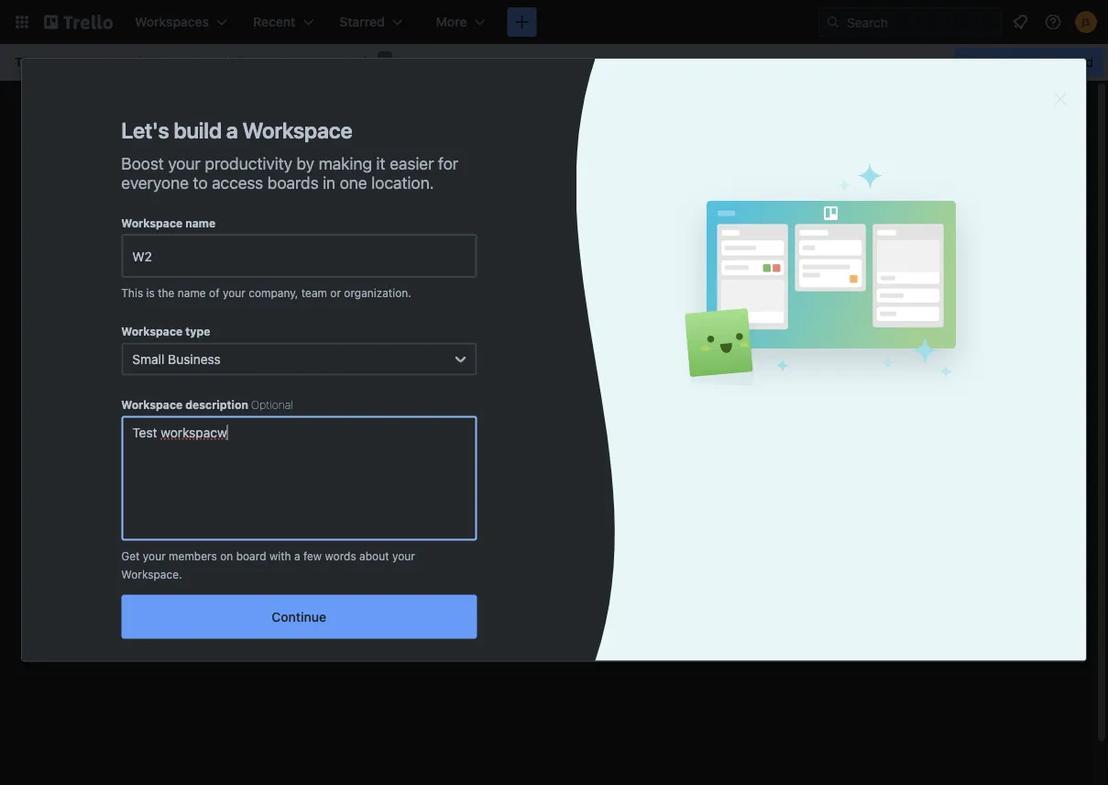 Task type: locate. For each thing, give the bounding box(es) containing it.
1 vertical spatial john
[[74, 277, 104, 293]]

0 vertical spatial 1-on-1 meeting agenda
[[321, 245, 429, 281]]

agenda
[[321, 264, 376, 281], [321, 434, 376, 452]]

0 vertical spatial boards link
[[37, 117, 272, 150]]

smith's up getting
[[107, 277, 153, 293]]

0 vertical spatial on-
[[336, 245, 360, 263]]

1 vertical spatial meeting
[[371, 416, 429, 434]]

your
[[168, 153, 201, 173], [223, 287, 246, 299], [143, 549, 166, 562], [392, 549, 415, 562]]

1 vertical spatial project management
[[321, 534, 469, 551]]

workspace for workspace type
[[121, 325, 183, 338]]

team
[[302, 287, 327, 299]]

0 vertical spatial meeting
[[371, 245, 429, 263]]

smith's up let's build a workspace
[[210, 55, 257, 70]]

project management
[[701, 245, 848, 263], [321, 534, 469, 551]]

1 meeting from the top
[[371, 245, 429, 263]]

workspace down everyone
[[121, 216, 183, 229]]

1 horizontal spatial project management link
[[693, 238, 868, 326]]

a left few
[[294, 549, 300, 562]]

2 boards link from the top
[[37, 338, 272, 368]]

boards for first boards link from the top of the page
[[74, 126, 117, 141]]

board
[[236, 549, 266, 562]]

in inside banner
[[363, 55, 375, 70]]

one
[[340, 173, 367, 193]]

0 vertical spatial 1-on-1 meeting agenda link
[[314, 238, 489, 326]]

2 1-on-1 meeting agenda from the top
[[321, 416, 429, 452]]

premium up location.
[[367, 150, 413, 163]]

0 vertical spatial project management
[[701, 245, 848, 263]]

your right of
[[223, 287, 246, 299]]

settings link
[[37, 470, 272, 500]]

workspace.
[[121, 568, 182, 581]]

started
[[150, 312, 193, 327]]

simple project board link
[[504, 526, 679, 614]]

description
[[185, 398, 248, 411]]

in left 7
[[363, 55, 375, 70]]

name
[[185, 216, 216, 229], [178, 287, 206, 299]]

billing
[[103, 510, 139, 526]]

0 vertical spatial management
[[755, 245, 848, 263]]

0 vertical spatial 1
[[360, 245, 367, 263]]

few
[[304, 549, 322, 562]]

simple
[[511, 534, 560, 551]]

getting started
[[103, 312, 193, 327]]

1 vertical spatial 1
[[360, 416, 367, 434]]

1 vertical spatial premium
[[367, 150, 413, 163]]

1 horizontal spatial smith's
[[210, 55, 257, 70]]

1 vertical spatial project management link
[[314, 526, 489, 614]]

john down "workspaces"
[[74, 277, 104, 293]]

project management link
[[693, 238, 868, 326], [314, 526, 489, 614]]

on- for agile board template | trello
[[336, 416, 360, 434]]

boards link up the 'boost'
[[37, 117, 272, 150]]

private
[[437, 150, 473, 163]]

0 horizontal spatial management
[[376, 534, 469, 551]]

for
[[155, 55, 173, 70], [438, 153, 459, 173]]

members link
[[37, 437, 272, 467]]

1-on-1 meeting agenda
[[321, 245, 429, 281], [321, 416, 429, 452]]

0 vertical spatial boards
[[74, 126, 117, 141]]

0 vertical spatial a
[[226, 117, 238, 143]]

1 1-on-1 meeting agenda link from the top
[[314, 238, 489, 326]]

meeting
[[371, 245, 429, 263], [371, 416, 429, 434]]

1 vertical spatial 1-on-1 meeting agenda
[[321, 416, 429, 452]]

0 horizontal spatial a
[[226, 117, 238, 143]]

on-
[[336, 245, 360, 263], [336, 416, 360, 434]]

a
[[226, 117, 238, 143], [294, 549, 300, 562]]

0 horizontal spatial project management link
[[314, 526, 489, 614]]

templates link
[[37, 154, 272, 187]]

1 horizontal spatial for
[[438, 153, 459, 173]]

0 vertical spatial premium
[[41, 55, 96, 70]]

1 agenda from the top
[[321, 264, 376, 281]]

1 horizontal spatial project
[[563, 534, 614, 551]]

1 vertical spatial 1-
[[321, 416, 336, 434]]

a right build
[[226, 117, 238, 143]]

1 vertical spatial smith's
[[107, 277, 153, 293]]

1 on- from the top
[[336, 245, 360, 263]]

1-on-1 meeting agenda for agile
[[321, 416, 429, 452]]

0 vertical spatial board
[[550, 416, 593, 434]]

workspace down small
[[121, 398, 183, 411]]

0 vertical spatial project management link
[[693, 238, 868, 326]]

1-on-1 meeting agenda link for agile board template | trello
[[314, 408, 489, 496]]

days.
[[396, 55, 429, 70]]

settings
[[103, 477, 152, 493]]

agile
[[511, 416, 547, 434]]

1 for design huddle
[[360, 245, 367, 263]]

template
[[596, 416, 662, 434]]

premium
[[41, 55, 96, 70], [367, 150, 413, 163]]

access
[[212, 173, 263, 193]]

2 1 from the top
[[360, 416, 367, 434]]

project
[[701, 245, 752, 263], [321, 534, 372, 551], [563, 534, 614, 551]]

j button
[[301, 117, 356, 172]]

0 vertical spatial in
[[363, 55, 375, 70]]

design huddle link
[[504, 238, 679, 326]]

1 vertical spatial boards link
[[37, 338, 272, 368]]

business
[[168, 351, 221, 366]]

premium right the
[[41, 55, 96, 70]]

getting started link
[[37, 305, 272, 335]]

1 1- from the top
[[321, 245, 336, 263]]

1 1-on-1 meeting agenda from the top
[[321, 245, 429, 281]]

1 vertical spatial a
[[294, 549, 300, 562]]

add payment method link
[[956, 48, 1105, 77]]

boards up templates at the top of page
[[74, 126, 117, 141]]

Workspace name text field
[[121, 234, 477, 278]]

1 horizontal spatial a
[[294, 549, 300, 562]]

1 vertical spatial on-
[[336, 416, 360, 434]]

1- for design huddle
[[321, 245, 336, 263]]

your down build
[[168, 153, 201, 173]]

0 vertical spatial for
[[155, 55, 173, 70]]

workspace inside banner
[[260, 55, 327, 70]]

john right trial
[[176, 55, 206, 70]]

continue
[[272, 609, 327, 624]]

boards for 1st boards link from the bottom of the page
[[103, 345, 145, 360]]

0 horizontal spatial premium
[[41, 55, 96, 70]]

highlights
[[103, 411, 163, 426]]

1 vertical spatial 1-on-1 meeting agenda link
[[314, 408, 489, 496]]

1 vertical spatial in
[[323, 173, 336, 193]]

1 vertical spatial name
[[178, 287, 206, 299]]

organization.
[[344, 287, 412, 299]]

banner
[[0, 44, 1109, 81]]

1- for agile board template | trello
[[321, 416, 336, 434]]

0 horizontal spatial in
[[323, 173, 336, 193]]

boards
[[74, 126, 117, 141], [103, 345, 145, 360]]

1 horizontal spatial in
[[363, 55, 375, 70]]

by
[[297, 153, 315, 173]]

0 vertical spatial 1-
[[321, 245, 336, 263]]

john
[[176, 55, 206, 70], [74, 277, 104, 293]]

project management link for agile board template | trello
[[314, 526, 489, 614]]

0 vertical spatial john
[[176, 55, 206, 70]]

in inside boost your productivity by making it easier for everyone to access boards in one location.
[[323, 173, 336, 193]]

members
[[169, 549, 217, 562]]

agenda for design huddle
[[321, 264, 376, 281]]

board inside the agile board template | trello
[[550, 416, 593, 434]]

workspace
[[243, 117, 353, 143], [121, 216, 183, 229], [121, 325, 183, 338], [121, 398, 183, 411]]

0 horizontal spatial john
[[74, 277, 104, 293]]

management
[[755, 245, 848, 263], [376, 534, 469, 551]]

0 horizontal spatial project
[[321, 534, 372, 551]]

2 on- from the top
[[336, 416, 360, 434]]

1-
[[321, 245, 336, 263], [321, 416, 336, 434]]

0 vertical spatial agenda
[[321, 264, 376, 281]]

0 horizontal spatial project management
[[321, 534, 469, 551]]

in left "one"
[[323, 173, 336, 193]]

the
[[15, 55, 38, 70]]

1 for agile board template | trello
[[360, 416, 367, 434]]

2 agenda from the top
[[321, 434, 376, 452]]

1
[[360, 245, 367, 263], [360, 416, 367, 434]]

smith's
[[210, 55, 257, 70], [107, 277, 153, 293]]

1 horizontal spatial board
[[618, 534, 660, 551]]

1-on-1 meeting agenda link
[[314, 238, 489, 326], [314, 408, 489, 496]]

for right easier
[[438, 153, 459, 173]]

1 1 from the top
[[360, 245, 367, 263]]

j
[[320, 126, 338, 164]]

2 meeting from the top
[[371, 416, 429, 434]]

1 vertical spatial management
[[376, 534, 469, 551]]

name down to
[[185, 216, 216, 229]]

highlights link
[[37, 404, 272, 434]]

boards link down 'workspace type'
[[37, 338, 272, 368]]

|
[[665, 416, 670, 434]]

premium inside banner
[[41, 55, 96, 70]]

boards down getting
[[103, 345, 145, 360]]

1 horizontal spatial management
[[755, 245, 848, 263]]

workspace left ends
[[260, 55, 327, 70]]

primary element
[[0, 0, 1109, 44]]

workspace up small
[[121, 325, 183, 338]]

workspace for workspace name
[[121, 216, 183, 229]]

1 vertical spatial for
[[438, 153, 459, 173]]

1 horizontal spatial project management
[[701, 245, 848, 263]]

2 1- from the top
[[321, 416, 336, 434]]

for right trial
[[155, 55, 173, 70]]

0 horizontal spatial smith's
[[107, 277, 153, 293]]

search image
[[826, 15, 841, 29]]

1 vertical spatial agenda
[[321, 434, 376, 452]]

your inside boost your productivity by making it easier for everyone to access boards in one location.
[[168, 153, 201, 173]]

banner containing the premium free trial for
[[0, 44, 1109, 81]]

0 horizontal spatial board
[[550, 416, 593, 434]]

workspace description optional
[[121, 398, 293, 411]]

get your members on board with a few words about your workspace.
[[121, 549, 415, 581]]

1 vertical spatial workspace
[[156, 277, 222, 293]]

john smith (johnsmith38824343) image
[[1076, 11, 1098, 33]]

workspace up the started
[[156, 277, 222, 293]]

0 horizontal spatial for
[[155, 55, 173, 70]]

1 vertical spatial boards
[[103, 345, 145, 360]]

1 horizontal spatial workspace
[[260, 55, 327, 70]]

a inside get your members on board with a few words about your workspace.
[[294, 549, 300, 562]]

1 horizontal spatial john
[[176, 55, 206, 70]]

the premium free trial for john smith's workspace ends in 7 days.
[[15, 55, 429, 70]]

2 horizontal spatial project
[[701, 245, 752, 263]]

workspace up by in the top of the page
[[243, 117, 353, 143]]

0 vertical spatial workspace
[[260, 55, 327, 70]]

2 1-on-1 meeting agenda link from the top
[[314, 408, 489, 496]]

optional
[[251, 398, 293, 411]]

boards link
[[37, 117, 272, 150], [37, 338, 272, 368]]

0 vertical spatial smith's
[[210, 55, 257, 70]]

name left of
[[178, 287, 206, 299]]

add payment method
[[967, 55, 1094, 70]]



Task type: vqa. For each thing, say whether or not it's contained in the screenshot.
27,
no



Task type: describe. For each thing, give the bounding box(es) containing it.
or
[[330, 287, 341, 299]]

create board or workspace image
[[513, 13, 531, 31]]

company,
[[249, 287, 298, 299]]

meeting for design huddle
[[371, 245, 429, 263]]

simple project board
[[511, 534, 660, 551]]

let's build a workspace
[[121, 117, 353, 143]]

is
[[146, 287, 155, 299]]

templates
[[74, 163, 136, 178]]

it
[[377, 153, 386, 173]]

trello
[[511, 434, 551, 452]]

workspace name
[[121, 216, 216, 229]]

design
[[511, 245, 560, 263]]

your up workspace.
[[143, 549, 166, 562]]

0 notifications image
[[1010, 11, 1032, 33]]

members
[[103, 444, 159, 459]]

on
[[220, 549, 233, 562]]

design huddle
[[511, 245, 615, 263]]

for inside boost your productivity by making it easier for everyone to access boards in one location.
[[438, 153, 459, 173]]

meeting for agile board template | trello
[[371, 416, 429, 434]]

billing link
[[37, 504, 272, 533]]

workspaces
[[48, 248, 114, 260]]

with
[[270, 549, 291, 562]]

add
[[967, 55, 990, 70]]

on- for design huddle
[[336, 245, 360, 263]]

everyone
[[121, 173, 189, 193]]

huddle
[[564, 245, 615, 263]]

this
[[121, 287, 143, 299]]

1-on-1 meeting agenda link for design huddle
[[314, 238, 489, 326]]

get
[[121, 549, 140, 562]]

john smith's workspace link
[[37, 269, 272, 302]]

john inside banner
[[176, 55, 206, 70]]

Our team organizes everything here. text field
[[121, 416, 477, 541]]

1 vertical spatial board
[[618, 534, 660, 551]]

small business
[[132, 351, 221, 366]]

type
[[185, 325, 210, 338]]

1-on-1 meeting agenda for design
[[321, 245, 429, 281]]

john smith's workspace
[[74, 277, 222, 293]]

agile board template | trello
[[511, 416, 670, 452]]

boost your productivity by making it easier for everyone to access boards in one location.
[[121, 153, 459, 193]]

let's
[[121, 117, 169, 143]]

location.
[[372, 173, 434, 193]]

continue button
[[121, 595, 477, 639]]

ends
[[330, 55, 360, 70]]

workspace for workspace description optional
[[121, 398, 183, 411]]

project management link for design huddle
[[693, 238, 868, 326]]

about
[[360, 549, 389, 562]]

free
[[100, 55, 124, 70]]

boost
[[121, 153, 164, 173]]

smith's inside banner
[[210, 55, 257, 70]]

agile board template | trello link
[[504, 408, 679, 496]]

Search field
[[841, 8, 1002, 36]]

to
[[193, 173, 208, 193]]

this is the name of your company, team or organization.
[[121, 287, 412, 299]]

the
[[158, 287, 175, 299]]

project for design huddle
[[701, 245, 752, 263]]

open information menu image
[[1045, 13, 1063, 31]]

1 horizontal spatial premium
[[367, 150, 413, 163]]

project management for agile board template | trello
[[321, 534, 469, 551]]

0 horizontal spatial workspace
[[156, 277, 222, 293]]

method
[[1049, 55, 1094, 70]]

7
[[381, 55, 389, 70]]

management for design huddle
[[755, 245, 848, 263]]

trial
[[128, 55, 152, 70]]

boards
[[268, 173, 319, 193]]

workspace type
[[121, 325, 210, 338]]

management for agile board template | trello
[[376, 534, 469, 551]]

getting
[[103, 312, 147, 327]]

project management for design huddle
[[701, 245, 848, 263]]

for inside banner
[[155, 55, 173, 70]]

1 boards link from the top
[[37, 117, 272, 150]]

agenda for agile board template | trello
[[321, 434, 376, 452]]

payment
[[994, 55, 1045, 70]]

small
[[132, 351, 165, 366]]

words
[[325, 549, 357, 562]]

your right 'about'
[[392, 549, 415, 562]]

0 vertical spatial name
[[185, 216, 216, 229]]

easier
[[390, 153, 434, 173]]

of
[[209, 287, 220, 299]]

build
[[174, 117, 222, 143]]

project for agile board template | trello
[[321, 534, 372, 551]]

making
[[319, 153, 372, 173]]

productivity
[[205, 153, 293, 173]]



